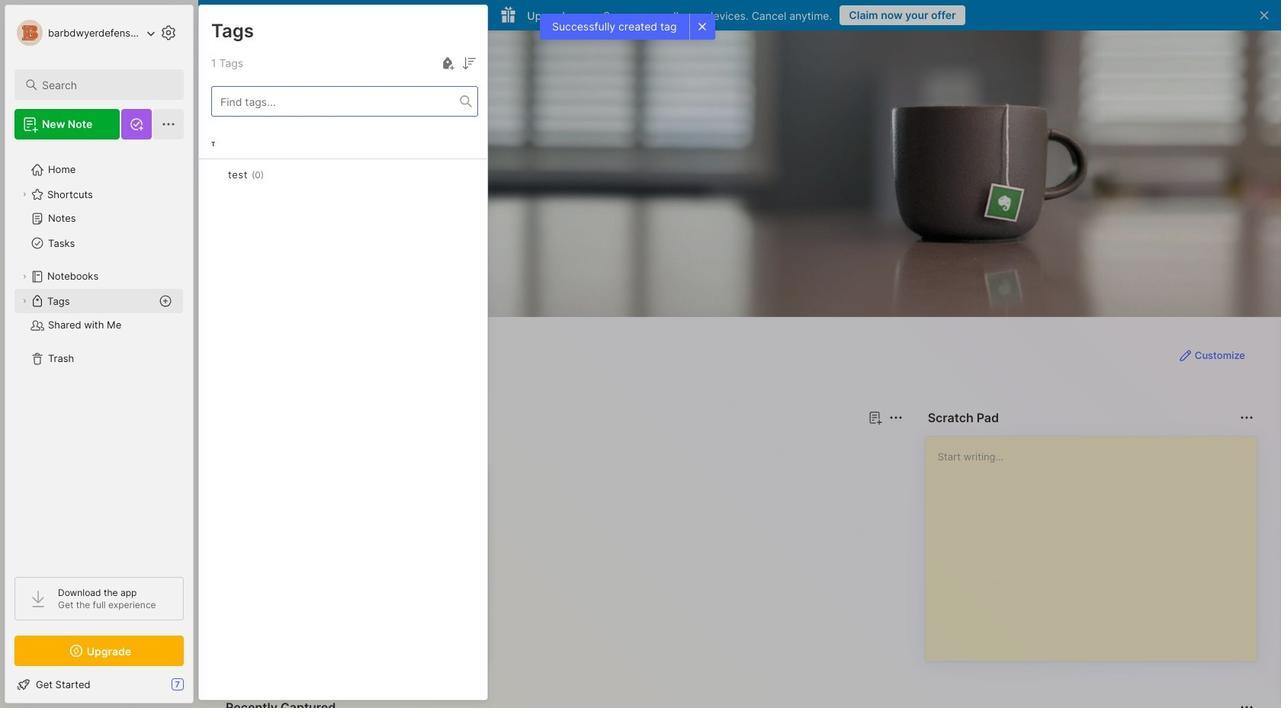 Task type: vqa. For each thing, say whether or not it's contained in the screenshot.
"Bold" icon
no



Task type: locate. For each thing, give the bounding box(es) containing it.
row group
[[199, 129, 488, 211]]

tab
[[226, 436, 271, 455]]

expand notebooks image
[[20, 272, 29, 282]]

tree
[[5, 149, 193, 564]]

Find tags… text field
[[212, 91, 460, 112]]

None search field
[[42, 76, 170, 94]]



Task type: describe. For each thing, give the bounding box(es) containing it.
Tag actions field
[[264, 167, 289, 182]]

Account field
[[14, 18, 156, 48]]

create new tag image
[[439, 54, 457, 72]]

sort options image
[[460, 54, 478, 72]]

Search text field
[[42, 78, 170, 92]]

tree inside main element
[[5, 149, 193, 564]]

Start writing… text field
[[938, 437, 1257, 649]]

Sort field
[[460, 54, 478, 72]]

click to collapse image
[[193, 681, 204, 699]]

main element
[[0, 0, 198, 709]]

Help and Learning task checklist field
[[5, 673, 193, 697]]

tag actions image
[[264, 169, 289, 181]]

settings image
[[159, 24, 178, 42]]

none search field inside main element
[[42, 76, 170, 94]]

expand tags image
[[20, 297, 29, 306]]



